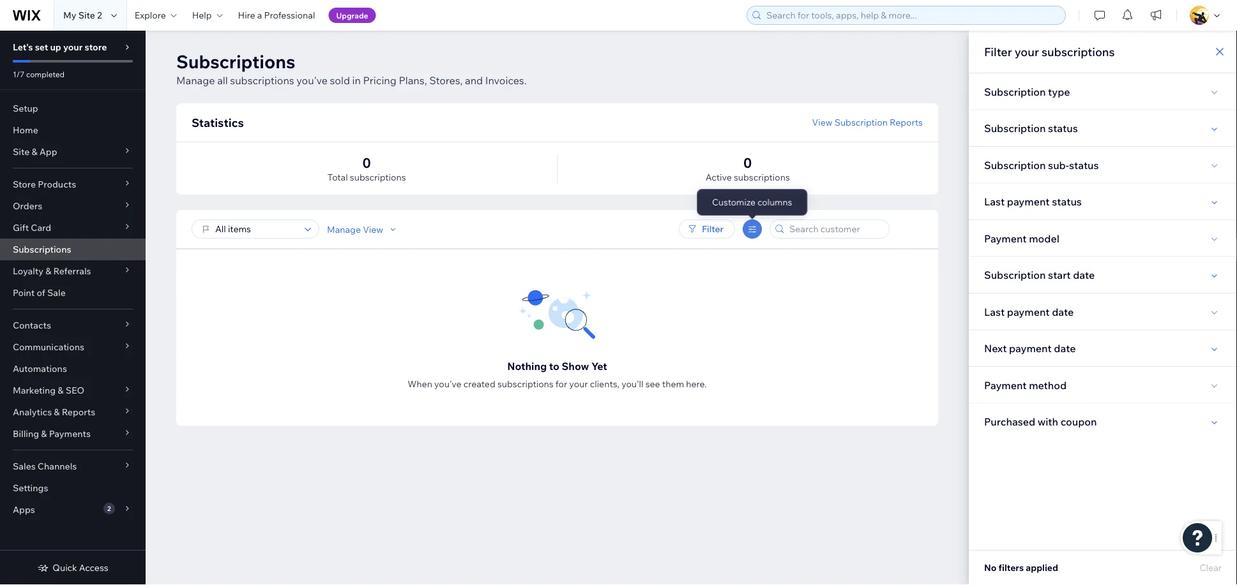 Task type: locate. For each thing, give the bounding box(es) containing it.
subscriptions right all
[[230, 74, 294, 87]]

let's
[[13, 42, 33, 53]]

to
[[549, 360, 559, 373]]

0 horizontal spatial reports
[[62, 407, 95, 418]]

1 horizontal spatial your
[[569, 378, 588, 390]]

stores,
[[429, 74, 463, 87]]

& for analytics
[[54, 407, 60, 418]]

0 horizontal spatial manage
[[176, 74, 215, 87]]

1 vertical spatial payment
[[1007, 305, 1050, 318]]

1 horizontal spatial 2
[[107, 505, 111, 513]]

filter for filter your subscriptions
[[984, 44, 1012, 59]]

1 horizontal spatial view
[[812, 117, 833, 128]]

plans,
[[399, 74, 427, 87]]

2 vertical spatial status
[[1052, 195, 1082, 208]]

payment up purchased at the bottom right
[[984, 379, 1027, 392]]

& up billing & payments
[[54, 407, 60, 418]]

orders
[[13, 201, 42, 212]]

last up payment model
[[984, 195, 1005, 208]]

0 vertical spatial you've
[[297, 74, 328, 87]]

reports inside popup button
[[62, 407, 95, 418]]

sales
[[13, 461, 36, 472]]

set
[[35, 42, 48, 53]]

view subscription reports button
[[812, 117, 923, 128]]

view
[[812, 117, 833, 128], [363, 224, 383, 235]]

gift card button
[[0, 217, 146, 239]]

2 inside sidebar "element"
[[107, 505, 111, 513]]

date for subscription start date
[[1073, 269, 1095, 282]]

1 horizontal spatial manage
[[327, 224, 361, 235]]

0 vertical spatial site
[[78, 10, 95, 21]]

sidebar element
[[0, 31, 146, 586]]

active
[[706, 172, 732, 183]]

with
[[1038, 416, 1058, 428]]

2 right my
[[97, 10, 102, 21]]

filter your subscriptions
[[984, 44, 1115, 59]]

analytics & reports
[[13, 407, 95, 418]]

all
[[217, 74, 228, 87]]

your inside sidebar "element"
[[63, 42, 83, 53]]

0 horizontal spatial 0
[[363, 154, 371, 171]]

settings
[[13, 483, 48, 494]]

0 vertical spatial status
[[1048, 122, 1078, 135]]

1 vertical spatial manage
[[327, 224, 361, 235]]

your inside nothing to show yet when you've created subscriptions for your clients, you'll see them here.
[[569, 378, 588, 390]]

your
[[63, 42, 83, 53], [1015, 44, 1039, 59], [569, 378, 588, 390]]

method
[[1029, 379, 1067, 392]]

& right billing
[[41, 429, 47, 440]]

last
[[984, 195, 1005, 208], [984, 305, 1005, 318]]

1/7
[[13, 69, 24, 79]]

0 horizontal spatial view
[[363, 224, 383, 235]]

subscriptions for subscriptions
[[13, 244, 71, 255]]

payment right next
[[1009, 342, 1052, 355]]

filters
[[999, 563, 1024, 574]]

last for last payment status
[[984, 195, 1005, 208]]

filter down active
[[702, 224, 724, 235]]

2 payment from the top
[[984, 379, 1027, 392]]

orders button
[[0, 195, 146, 217]]

2 0 from the left
[[743, 154, 752, 171]]

reports inside button
[[890, 117, 923, 128]]

payment for payment model
[[984, 232, 1027, 245]]

subscription inside button
[[835, 117, 888, 128]]

completed
[[26, 69, 65, 79]]

0 inside 0 active subscriptions
[[743, 154, 752, 171]]

subscriptions
[[1042, 44, 1115, 59], [230, 74, 294, 87], [350, 172, 406, 183], [734, 172, 790, 183], [497, 378, 554, 390]]

status down sub-
[[1052, 195, 1082, 208]]

nothing
[[507, 360, 547, 373]]

1 horizontal spatial 0
[[743, 154, 752, 171]]

billing & payments button
[[0, 423, 146, 445]]

subscriptions inside 0 active subscriptions
[[734, 172, 790, 183]]

0 horizontal spatial subscriptions
[[13, 244, 71, 255]]

0 horizontal spatial 2
[[97, 10, 102, 21]]

1 horizontal spatial reports
[[890, 117, 923, 128]]

contacts button
[[0, 315, 146, 337]]

you'll
[[622, 378, 643, 390]]

subscriptions right total
[[350, 172, 406, 183]]

payment
[[1007, 195, 1050, 208], [1007, 305, 1050, 318], [1009, 342, 1052, 355]]

payment up payment model
[[1007, 195, 1050, 208]]

payment for payment method
[[984, 379, 1027, 392]]

0 vertical spatial view
[[812, 117, 833, 128]]

& inside popup button
[[54, 407, 60, 418]]

1 vertical spatial payment
[[984, 379, 1027, 392]]

pricing
[[363, 74, 397, 87]]

reports
[[890, 117, 923, 128], [62, 407, 95, 418]]

point
[[13, 287, 35, 299]]

subscriptions inside subscriptions manage all subscriptions you've sold in pricing plans, stores, and invoices.
[[176, 50, 295, 72]]

0 horizontal spatial your
[[63, 42, 83, 53]]

1 vertical spatial status
[[1069, 159, 1099, 171]]

status up last payment status
[[1069, 159, 1099, 171]]

0 vertical spatial payment
[[1007, 195, 1050, 208]]

payments
[[49, 429, 91, 440]]

0 vertical spatial manage
[[176, 74, 215, 87]]

purchased
[[984, 416, 1035, 428]]

total
[[328, 172, 348, 183]]

0 horizontal spatial filter
[[702, 224, 724, 235]]

1 vertical spatial subscriptions
[[13, 244, 71, 255]]

store products button
[[0, 174, 146, 195]]

your right the up
[[63, 42, 83, 53]]

& inside dropdown button
[[58, 385, 64, 396]]

payment up next payment date
[[1007, 305, 1050, 318]]

store products
[[13, 179, 76, 190]]

0 vertical spatial filter
[[984, 44, 1012, 59]]

payment for last payment status
[[1007, 195, 1050, 208]]

subscriptions down "card"
[[13, 244, 71, 255]]

2
[[97, 10, 102, 21], [107, 505, 111, 513]]

subscriptions inside 0 total subscriptions
[[350, 172, 406, 183]]

1 horizontal spatial filter
[[984, 44, 1012, 59]]

loyalty & referrals
[[13, 266, 91, 277]]

subscription
[[984, 85, 1046, 98], [835, 117, 888, 128], [984, 122, 1046, 135], [984, 159, 1046, 171], [984, 269, 1046, 282]]

subscriptions down nothing
[[497, 378, 554, 390]]

1 horizontal spatial you've
[[434, 378, 461, 390]]

1 horizontal spatial subscriptions
[[176, 50, 295, 72]]

contacts
[[13, 320, 51, 331]]

date up method
[[1054, 342, 1076, 355]]

manage left all
[[176, 74, 215, 87]]

0 vertical spatial reports
[[890, 117, 923, 128]]

subscriptions
[[176, 50, 295, 72], [13, 244, 71, 255]]

2 down settings link
[[107, 505, 111, 513]]

0 vertical spatial last
[[984, 195, 1005, 208]]

subscriptions right active
[[734, 172, 790, 183]]

& for marketing
[[58, 385, 64, 396]]

2 vertical spatial date
[[1054, 342, 1076, 355]]

here.
[[686, 378, 707, 390]]

subscription for subscription start date
[[984, 269, 1046, 282]]

Search for tools, apps, help & more... field
[[763, 6, 1062, 24]]

subscriptions inside 'link'
[[13, 244, 71, 255]]

site right my
[[78, 10, 95, 21]]

& left the app
[[32, 146, 37, 157]]

Unsaved view field
[[211, 220, 301, 238]]

& inside 'dropdown button'
[[41, 429, 47, 440]]

0 for 0 active subscriptions
[[743, 154, 752, 171]]

subscriptions manage all subscriptions you've sold in pricing plans, stores, and invoices.
[[176, 50, 527, 87]]

manage inside subscriptions manage all subscriptions you've sold in pricing plans, stores, and invoices.
[[176, 74, 215, 87]]

1 horizontal spatial site
[[78, 10, 95, 21]]

1 vertical spatial view
[[363, 224, 383, 235]]

payment
[[984, 232, 1027, 245], [984, 379, 1027, 392]]

for
[[556, 378, 567, 390]]

0 active subscriptions
[[706, 154, 790, 183]]

home link
[[0, 119, 146, 141]]

show
[[562, 360, 589, 373]]

0 vertical spatial payment
[[984, 232, 1027, 245]]

& right loyalty
[[45, 266, 51, 277]]

site
[[78, 10, 95, 21], [13, 146, 30, 157]]

status for payment
[[1052, 195, 1082, 208]]

subscriptions up all
[[176, 50, 295, 72]]

1 last from the top
[[984, 195, 1005, 208]]

manage view button
[[327, 224, 399, 235]]

1 vertical spatial last
[[984, 305, 1005, 318]]

your right for
[[569, 378, 588, 390]]

filter up subscription type in the top right of the page
[[984, 44, 1012, 59]]

see
[[645, 378, 660, 390]]

next
[[984, 342, 1007, 355]]

products
[[38, 179, 76, 190]]

reports for analytics & reports
[[62, 407, 95, 418]]

payment for next payment date
[[1009, 342, 1052, 355]]

payment method
[[984, 379, 1067, 392]]

2 vertical spatial payment
[[1009, 342, 1052, 355]]

yet
[[591, 360, 607, 373]]

0 horizontal spatial you've
[[297, 74, 328, 87]]

1 0 from the left
[[363, 154, 371, 171]]

subscriptions up "type"
[[1042, 44, 1115, 59]]

next payment date
[[984, 342, 1076, 355]]

filter for filter
[[702, 224, 724, 235]]

& left seo
[[58, 385, 64, 396]]

0 horizontal spatial site
[[13, 146, 30, 157]]

filter button
[[679, 220, 735, 239]]

1 payment from the top
[[984, 232, 1027, 245]]

0 vertical spatial subscriptions
[[176, 50, 295, 72]]

seo
[[66, 385, 84, 396]]

2 last from the top
[[984, 305, 1005, 318]]

last payment status
[[984, 195, 1082, 208]]

payment left model
[[984, 232, 1027, 245]]

site down home
[[13, 146, 30, 157]]

gift
[[13, 222, 29, 233]]

you've left sold
[[297, 74, 328, 87]]

subscriptions inside nothing to show yet when you've created subscriptions for your clients, you'll see them here.
[[497, 378, 554, 390]]

you've right when on the left
[[434, 378, 461, 390]]

your up subscription type in the top right of the page
[[1015, 44, 1039, 59]]

1 vertical spatial filter
[[702, 224, 724, 235]]

you've inside nothing to show yet when you've created subscriptions for your clients, you'll see them here.
[[434, 378, 461, 390]]

start
[[1048, 269, 1071, 282]]

0 vertical spatial date
[[1073, 269, 1095, 282]]

marketing
[[13, 385, 56, 396]]

1 vertical spatial 2
[[107, 505, 111, 513]]

1 vertical spatial site
[[13, 146, 30, 157]]

subscription start date
[[984, 269, 1095, 282]]

last up next
[[984, 305, 1005, 318]]

date for last payment date
[[1052, 305, 1074, 318]]

date right start
[[1073, 269, 1095, 282]]

payment for last payment date
[[1007, 305, 1050, 318]]

subscriptions for 0 total subscriptions
[[350, 172, 406, 183]]

1 vertical spatial reports
[[62, 407, 95, 418]]

Search customer field
[[786, 220, 885, 238]]

manage down total
[[327, 224, 361, 235]]

date down start
[[1052, 305, 1074, 318]]

sales channels button
[[0, 456, 146, 478]]

marketing & seo button
[[0, 380, 146, 402]]

subscription sub-status
[[984, 159, 1099, 171]]

1 vertical spatial date
[[1052, 305, 1074, 318]]

up
[[50, 42, 61, 53]]

filter inside button
[[702, 224, 724, 235]]

status down "type"
[[1048, 122, 1078, 135]]

0 inside 0 total subscriptions
[[363, 154, 371, 171]]

quick access button
[[37, 563, 108, 574]]

1 vertical spatial you've
[[434, 378, 461, 390]]

in
[[352, 74, 361, 87]]

setup
[[13, 103, 38, 114]]



Task type: describe. For each thing, give the bounding box(es) containing it.
automations link
[[0, 358, 146, 380]]

purchased with coupon
[[984, 416, 1097, 428]]

communications button
[[0, 337, 146, 358]]

card
[[31, 222, 51, 233]]

my site 2
[[63, 10, 102, 21]]

view inside manage view popup button
[[363, 224, 383, 235]]

created
[[463, 378, 495, 390]]

explore
[[135, 10, 166, 21]]

sales channels
[[13, 461, 77, 472]]

sale
[[47, 287, 66, 299]]

analytics
[[13, 407, 52, 418]]

model
[[1029, 232, 1059, 245]]

2 horizontal spatial your
[[1015, 44, 1039, 59]]

sold
[[330, 74, 350, 87]]

subscriptions link
[[0, 239, 146, 261]]

view inside view subscription reports button
[[812, 117, 833, 128]]

marketing & seo
[[13, 385, 84, 396]]

gift card
[[13, 222, 51, 233]]

clients,
[[590, 378, 620, 390]]

& for billing
[[41, 429, 47, 440]]

1/7 completed
[[13, 69, 65, 79]]

quick access
[[53, 563, 108, 574]]

view subscription reports
[[812, 117, 923, 128]]

subscription for subscription type
[[984, 85, 1046, 98]]

help button
[[184, 0, 230, 31]]

0 for 0 total subscriptions
[[363, 154, 371, 171]]

site inside site & app popup button
[[13, 146, 30, 157]]

& for loyalty
[[45, 266, 51, 277]]

communications
[[13, 342, 84, 353]]

let's set up your store
[[13, 42, 107, 53]]

subscriptions for filter your subscriptions
[[1042, 44, 1115, 59]]

my
[[63, 10, 76, 21]]

billing
[[13, 429, 39, 440]]

subscription for subscription sub-status
[[984, 159, 1046, 171]]

a
[[257, 10, 262, 21]]

hire a professional
[[238, 10, 315, 21]]

professional
[[264, 10, 315, 21]]

settings link
[[0, 478, 146, 499]]

subscriptions inside subscriptions manage all subscriptions you've sold in pricing plans, stores, and invoices.
[[230, 74, 294, 87]]

manage inside popup button
[[327, 224, 361, 235]]

subscriptions for 0 active subscriptions
[[734, 172, 790, 183]]

help
[[192, 10, 212, 21]]

app
[[39, 146, 57, 157]]

invoices.
[[485, 74, 527, 87]]

analytics & reports button
[[0, 402, 146, 423]]

subscription for subscription status
[[984, 122, 1046, 135]]

no filters applied
[[984, 563, 1058, 574]]

store
[[13, 179, 36, 190]]

statistics
[[192, 115, 244, 130]]

payment model
[[984, 232, 1059, 245]]

site & app button
[[0, 141, 146, 163]]

channels
[[38, 461, 77, 472]]

status for sub-
[[1069, 159, 1099, 171]]

apps
[[13, 505, 35, 516]]

0 vertical spatial 2
[[97, 10, 102, 21]]

manage view
[[327, 224, 383, 235]]

no
[[984, 563, 997, 574]]

point of sale link
[[0, 282, 146, 304]]

last payment date
[[984, 305, 1074, 318]]

site & app
[[13, 146, 57, 157]]

them
[[662, 378, 684, 390]]

& for site
[[32, 146, 37, 157]]

and
[[465, 74, 483, 87]]

sub-
[[1048, 159, 1069, 171]]

setup link
[[0, 98, 146, 119]]

reports for view subscription reports
[[890, 117, 923, 128]]

billing & payments
[[13, 429, 91, 440]]

quick
[[53, 563, 77, 574]]

referrals
[[53, 266, 91, 277]]

subscriptions for subscriptions manage all subscriptions you've sold in pricing plans, stores, and invoices.
[[176, 50, 295, 72]]

of
[[37, 287, 45, 299]]

0 total subscriptions
[[328, 154, 406, 183]]

when
[[408, 378, 432, 390]]

applied
[[1026, 563, 1058, 574]]

nothing to show yet when you've created subscriptions for your clients, you'll see them here.
[[408, 360, 707, 390]]

you've inside subscriptions manage all subscriptions you've sold in pricing plans, stores, and invoices.
[[297, 74, 328, 87]]

upgrade button
[[329, 8, 376, 23]]

loyalty & referrals button
[[0, 261, 146, 282]]

last for last payment date
[[984, 305, 1005, 318]]

type
[[1048, 85, 1070, 98]]

hire
[[238, 10, 255, 21]]

coupon
[[1061, 416, 1097, 428]]

date for next payment date
[[1054, 342, 1076, 355]]

automations
[[13, 363, 67, 375]]



Task type: vqa. For each thing, say whether or not it's contained in the screenshot.
Quick
yes



